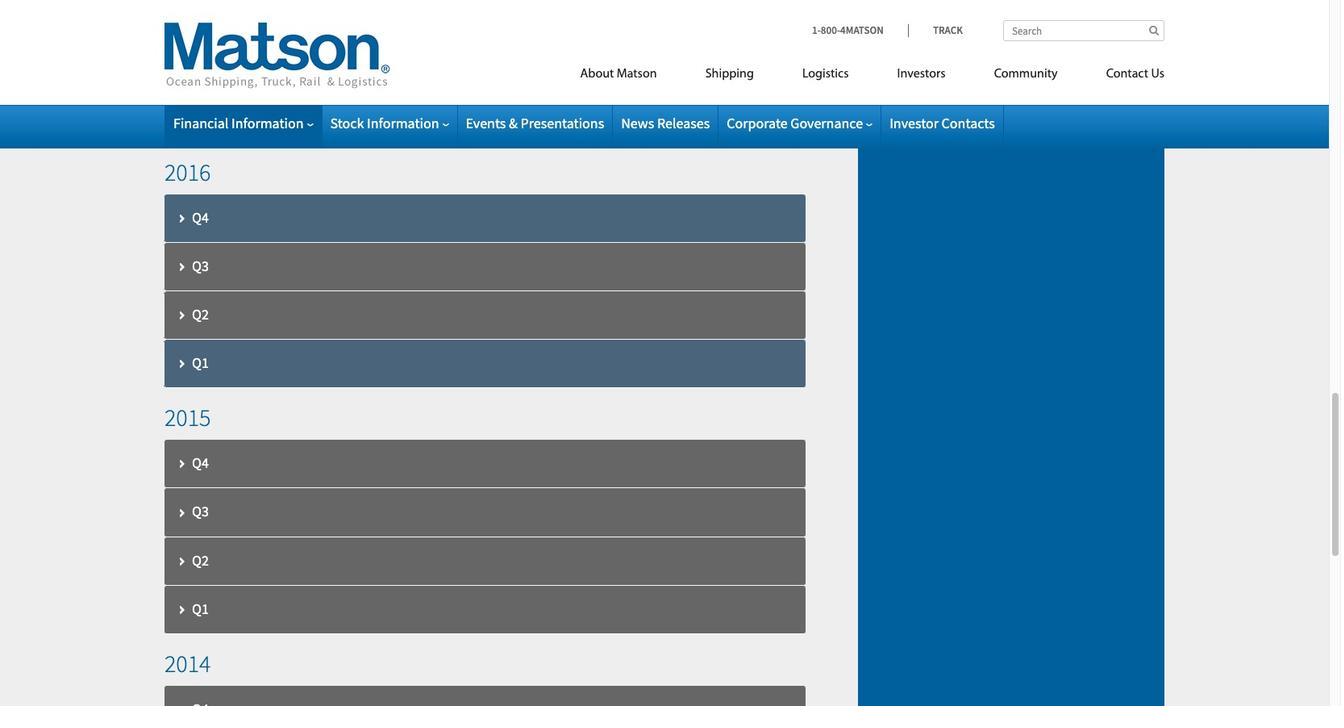 Task type: describe. For each thing, give the bounding box(es) containing it.
stock information
[[330, 114, 439, 132]]

1-800-4matson link
[[813, 23, 908, 37]]

1 q3 from the top
[[192, 11, 209, 29]]

1-
[[813, 23, 821, 37]]

corporate governance link
[[727, 114, 873, 132]]

contact us
[[1107, 68, 1165, 81]]

800-
[[821, 23, 841, 37]]

events & presentations link
[[466, 114, 605, 132]]

financial information
[[173, 114, 304, 132]]

events
[[466, 114, 506, 132]]

q3 for 2016
[[192, 257, 209, 275]]

q1 for 2016
[[192, 354, 209, 372]]

logistics
[[803, 68, 849, 81]]

corporate
[[727, 114, 788, 132]]

corporate governance
[[727, 114, 863, 132]]

investor contacts link
[[890, 114, 995, 132]]

Search search field
[[1004, 20, 1165, 41]]

presentations
[[521, 114, 605, 132]]

community
[[995, 68, 1058, 81]]

governance
[[791, 114, 863, 132]]

2014
[[165, 648, 211, 678]]

q2 for 2015
[[192, 551, 209, 569]]

track link
[[908, 23, 963, 37]]

track
[[934, 23, 963, 37]]

information for financial information
[[232, 114, 304, 132]]

1-800-4matson
[[813, 23, 884, 37]]

contact us link
[[1083, 60, 1165, 93]]

shipping link
[[682, 60, 779, 93]]

about matson link
[[556, 60, 682, 93]]

stock information link
[[330, 114, 449, 132]]

q1 for 2015
[[192, 599, 209, 618]]

community link
[[970, 60, 1083, 93]]

search image
[[1150, 25, 1160, 36]]

q4 for 2016
[[192, 208, 209, 227]]

matson image
[[165, 23, 391, 89]]

2016
[[165, 156, 211, 187]]

investor
[[890, 114, 939, 132]]

financial information link
[[173, 114, 313, 132]]



Task type: vqa. For each thing, say whether or not it's contained in the screenshot.
the us
yes



Task type: locate. For each thing, give the bounding box(es) containing it.
1 q4 from the top
[[192, 208, 209, 227]]

2 q4 from the top
[[192, 454, 209, 472]]

&
[[509, 114, 518, 132]]

1 q2 from the top
[[192, 59, 209, 78]]

0 horizontal spatial information
[[232, 114, 304, 132]]

q4 down 2016 on the top of page
[[192, 208, 209, 227]]

events & presentations
[[466, 114, 605, 132]]

news
[[621, 114, 655, 132]]

contacts
[[942, 114, 995, 132]]

0 vertical spatial q4
[[192, 208, 209, 227]]

1 vertical spatial q1
[[192, 354, 209, 372]]

news releases link
[[621, 114, 710, 132]]

information right 'financial'
[[232, 114, 304, 132]]

2 information from the left
[[367, 114, 439, 132]]

0 vertical spatial q1
[[192, 108, 209, 126]]

matson
[[617, 68, 657, 81]]

information for stock information
[[367, 114, 439, 132]]

3 q2 from the top
[[192, 551, 209, 569]]

1 horizontal spatial information
[[367, 114, 439, 132]]

2 vertical spatial q3
[[192, 502, 209, 521]]

2 vertical spatial q2
[[192, 551, 209, 569]]

information right stock
[[367, 114, 439, 132]]

0 vertical spatial q2
[[192, 59, 209, 78]]

investor contacts
[[890, 114, 995, 132]]

q4 down the 2015
[[192, 454, 209, 472]]

1 information from the left
[[232, 114, 304, 132]]

contact
[[1107, 68, 1149, 81]]

q1 up 2016 on the top of page
[[192, 108, 209, 126]]

about
[[581, 68, 614, 81]]

q3
[[192, 11, 209, 29], [192, 257, 209, 275], [192, 502, 209, 521]]

q4 for 2015
[[192, 454, 209, 472]]

2 vertical spatial q1
[[192, 599, 209, 618]]

q4
[[192, 208, 209, 227], [192, 454, 209, 472]]

us
[[1152, 68, 1165, 81]]

investors link
[[873, 60, 970, 93]]

news releases
[[621, 114, 710, 132]]

2015
[[165, 402, 211, 433]]

2 q1 from the top
[[192, 354, 209, 372]]

1 vertical spatial q4
[[192, 454, 209, 472]]

3 q3 from the top
[[192, 502, 209, 521]]

top menu navigation
[[508, 60, 1165, 93]]

q1
[[192, 108, 209, 126], [192, 354, 209, 372], [192, 599, 209, 618]]

q3 for 2015
[[192, 502, 209, 521]]

2 q2 from the top
[[192, 305, 209, 324]]

stock
[[330, 114, 364, 132]]

q1 up 2014
[[192, 599, 209, 618]]

financial
[[173, 114, 229, 132]]

2 q3 from the top
[[192, 257, 209, 275]]

0 vertical spatial q3
[[192, 11, 209, 29]]

1 q1 from the top
[[192, 108, 209, 126]]

q1 up the 2015
[[192, 354, 209, 372]]

shipping
[[706, 68, 754, 81]]

q2 for 2016
[[192, 305, 209, 324]]

None search field
[[1004, 20, 1165, 41]]

logistics link
[[779, 60, 873, 93]]

1 vertical spatial q3
[[192, 257, 209, 275]]

4matson
[[841, 23, 884, 37]]

about matson
[[581, 68, 657, 81]]

information
[[232, 114, 304, 132], [367, 114, 439, 132]]

3 q1 from the top
[[192, 599, 209, 618]]

investors
[[898, 68, 946, 81]]

releases
[[658, 114, 710, 132]]

1 vertical spatial q2
[[192, 305, 209, 324]]

q2
[[192, 59, 209, 78], [192, 305, 209, 324], [192, 551, 209, 569]]



